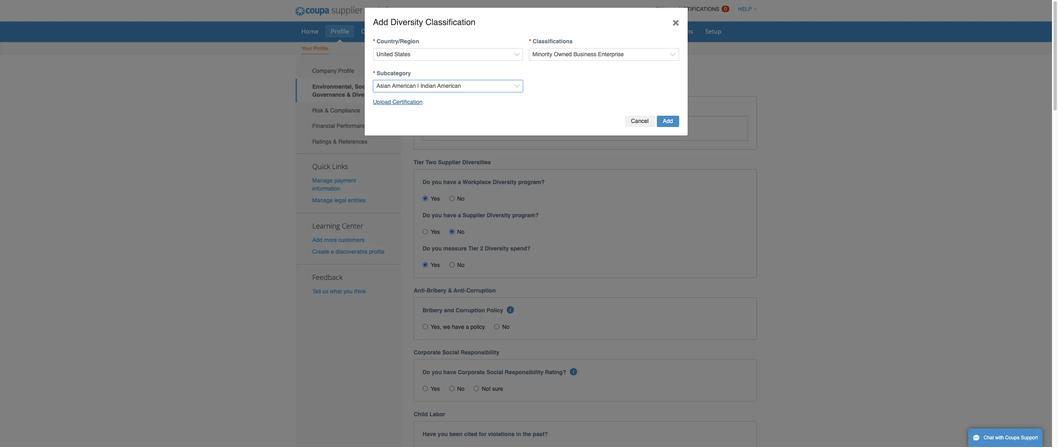 Task type: locate. For each thing, give the bounding box(es) containing it.
social up not sure on the bottom of page
[[487, 369, 503, 376]]

payment
[[334, 177, 356, 184]]

tell us what you think button
[[312, 288, 366, 296]]

entities
[[348, 197, 366, 204]]

and up we
[[444, 307, 454, 314]]

upload certification
[[373, 99, 423, 105]]

0 horizontal spatial and
[[444, 307, 454, 314]]

add up create on the left bottom of the page
[[312, 237, 322, 243]]

supplier diversity & inclusion
[[414, 86, 494, 93]]

a for do you have a supplier diversity program?
[[458, 212, 461, 219]]

tier left two
[[414, 159, 424, 166]]

2 manage from the top
[[312, 197, 333, 204]]

profile up environmental, social, governance & diversity link
[[338, 68, 354, 74]]

labor
[[429, 411, 445, 418]]

0 horizontal spatial environmental,
[[312, 83, 353, 90]]

environmental, down company profile
[[312, 83, 353, 90]]

have down tier two supplier diversities
[[443, 179, 456, 186]]

financial performance
[[312, 123, 369, 129]]

1 vertical spatial social,
[[355, 83, 373, 90]]

2 vertical spatial profile
[[338, 68, 354, 74]]

environmental, social, governance & diversity up compliance on the left top of the page
[[312, 83, 376, 98]]

environmental, up supplier diversity & inclusion
[[414, 63, 489, 76]]

4 do from the top
[[423, 369, 430, 376]]

0 vertical spatial and
[[490, 106, 500, 112]]

child
[[414, 411, 428, 418]]

None radio
[[423, 262, 428, 268], [494, 324, 500, 330], [423, 386, 428, 392], [449, 386, 454, 392], [474, 386, 479, 392], [423, 262, 428, 268], [494, 324, 500, 330], [423, 386, 428, 392], [449, 386, 454, 392], [474, 386, 479, 392]]

have down 'corporate social responsibility'
[[443, 369, 456, 376]]

no
[[457, 196, 465, 202], [457, 229, 465, 235], [457, 262, 465, 269], [502, 324, 510, 330], [457, 386, 465, 392]]

3 yes from the top
[[431, 262, 440, 269]]

governance
[[530, 63, 591, 76], [312, 91, 345, 98]]

you inside button
[[344, 288, 353, 295]]

1 vertical spatial supplier
[[438, 159, 461, 166]]

a up the measure
[[458, 212, 461, 219]]

no down workplace
[[457, 196, 465, 202]]

add for add
[[663, 118, 673, 124]]

environmental,
[[414, 63, 489, 76], [312, 83, 353, 90]]

0 horizontal spatial anti-
[[414, 288, 427, 294]]

do for do you measure tier 2 diversity spend?
[[423, 245, 430, 252]]

cancel button
[[625, 116, 655, 127]]

0 vertical spatial bribery
[[427, 288, 446, 294]]

1 horizontal spatial classifications
[[533, 38, 573, 45]]

* subcategory
[[373, 70, 411, 76]]

add inside button
[[663, 118, 673, 124]]

have for policy
[[452, 324, 464, 330]]

1 vertical spatial classifications
[[448, 106, 488, 112]]

cancel
[[631, 118, 649, 124]]

social,
[[492, 63, 527, 76], [355, 83, 373, 90]]

1 vertical spatial add
[[663, 118, 673, 124]]

risk & compliance link
[[295, 103, 402, 118]]

supplier right two
[[438, 159, 461, 166]]

0 vertical spatial classifications
[[533, 38, 573, 45]]

1 horizontal spatial anti-
[[454, 288, 466, 294]]

manage up "information"
[[312, 177, 333, 184]]

yes,
[[431, 324, 442, 330]]

0 horizontal spatial add
[[312, 237, 322, 243]]

& inside environmental, social, governance & diversity
[[347, 91, 351, 98]]

a left workplace
[[458, 179, 461, 186]]

manage inside the manage payment information
[[312, 177, 333, 184]]

0 vertical spatial corporate
[[414, 349, 441, 356]]

you for have you been cited for violations in the past?
[[438, 431, 448, 438]]

1 vertical spatial responsibility
[[505, 369, 544, 376]]

a left policy
[[466, 324, 469, 330]]

1 horizontal spatial and
[[490, 106, 500, 112]]

corporate down yes, on the bottom left
[[414, 349, 441, 356]]

profile right your
[[313, 45, 328, 51]]

think
[[354, 288, 366, 295]]

coupa supplier portal image
[[289, 1, 394, 21]]

manage for manage legal entities
[[312, 197, 333, 204]]

supplier up "do you measure tier 2 diversity spend?"
[[463, 212, 485, 219]]

1 horizontal spatial governance
[[530, 63, 591, 76]]

certifications
[[501, 106, 538, 112]]

do
[[423, 179, 430, 186], [423, 212, 430, 219], [423, 245, 430, 252], [423, 369, 430, 376]]

and down inclusion
[[490, 106, 500, 112]]

a
[[458, 179, 461, 186], [458, 212, 461, 219], [331, 249, 334, 255], [466, 324, 469, 330]]

1 vertical spatial profile
[[313, 45, 328, 51]]

governance down * classifications on the top of page
[[530, 63, 591, 76]]

you for do you have corporate social responsibility rating?
[[432, 369, 442, 376]]

bribery up yes, on the bottom left
[[423, 307, 442, 314]]

bribery up bribery and corruption policy
[[427, 288, 446, 294]]

0 horizontal spatial corporate
[[414, 349, 441, 356]]

corporate
[[414, 349, 441, 356], [458, 369, 485, 376]]

have up the measure
[[443, 212, 456, 219]]

do for do you have corporate social responsibility rating?
[[423, 369, 430, 376]]

1 vertical spatial governance
[[312, 91, 345, 98]]

classification
[[425, 17, 476, 27]]

ratings & references link
[[295, 134, 402, 149]]

past?
[[533, 431, 548, 438]]

governance up "risk & compliance" on the left top of page
[[312, 91, 345, 98]]

program? for do you have a workplace diversity program?
[[518, 179, 545, 186]]

profile down coupa supplier portal image on the top left of the page
[[331, 27, 349, 35]]

1 horizontal spatial environmental,
[[414, 63, 489, 76]]

1 manage from the top
[[312, 177, 333, 184]]

create a discoverable profile
[[312, 249, 384, 255]]

program? for do you have a supplier diversity program?
[[512, 212, 539, 219]]

responsibility
[[461, 349, 499, 356], [505, 369, 544, 376]]

social, down company profile link
[[355, 83, 373, 90]]

have for social
[[443, 369, 456, 376]]

social, up inclusion
[[492, 63, 527, 76]]

1 yes from the top
[[431, 196, 440, 202]]

diversity inside × dialog
[[391, 17, 423, 27]]

diversity
[[391, 17, 423, 27], [605, 63, 649, 76], [438, 86, 462, 93], [352, 91, 376, 98], [423, 106, 447, 112], [493, 179, 517, 186], [487, 212, 511, 219], [485, 245, 509, 252]]

0 horizontal spatial classifications
[[448, 106, 488, 112]]

company profile
[[312, 68, 354, 74]]

rating?
[[545, 369, 566, 376]]

0 vertical spatial add
[[373, 17, 388, 27]]

social down we
[[442, 349, 459, 356]]

classifications inside × dialog
[[533, 38, 573, 45]]

1 vertical spatial program?
[[512, 212, 539, 219]]

orders link
[[356, 25, 386, 37]]

0 horizontal spatial governance
[[312, 91, 345, 98]]

and
[[490, 106, 500, 112], [444, 307, 454, 314]]

yes
[[431, 196, 440, 202], [431, 229, 440, 235], [431, 262, 440, 269], [431, 386, 440, 392]]

manage legal entities link
[[312, 197, 366, 204]]

chat with coupa support button
[[968, 429, 1043, 447]]

add right cancel
[[663, 118, 673, 124]]

setup
[[705, 27, 722, 35]]

add button
[[657, 116, 679, 127]]

risk & compliance
[[312, 107, 360, 114]]

workplace
[[463, 179, 491, 186]]

0 vertical spatial manage
[[312, 177, 333, 184]]

3 do from the top
[[423, 245, 430, 252]]

0 vertical spatial responsibility
[[461, 349, 499, 356]]

have for workplace
[[443, 179, 456, 186]]

upload certification button
[[373, 98, 423, 106]]

bribery
[[427, 288, 446, 294], [423, 307, 442, 314]]

social
[[442, 349, 459, 356], [487, 369, 503, 376]]

2 yes from the top
[[431, 229, 440, 235]]

responsibility left rating?
[[505, 369, 544, 376]]

classifications for diversity
[[448, 106, 488, 112]]

1 do from the top
[[423, 179, 430, 186]]

anti-
[[414, 288, 427, 294], [454, 288, 466, 294]]

you
[[432, 179, 442, 186], [432, 212, 442, 219], [432, 245, 442, 252], [344, 288, 353, 295], [432, 369, 442, 376], [438, 431, 448, 438]]

None radio
[[423, 196, 428, 201], [449, 196, 454, 201], [423, 229, 428, 235], [449, 229, 454, 235], [449, 262, 454, 268], [423, 324, 428, 330], [423, 196, 428, 201], [449, 196, 454, 201], [423, 229, 428, 235], [449, 229, 454, 235], [449, 262, 454, 268], [423, 324, 428, 330]]

anti-bribery & anti-corruption
[[414, 288, 496, 294]]

corruption
[[466, 288, 496, 294], [456, 307, 485, 314]]

profile
[[331, 27, 349, 35], [313, 45, 328, 51], [338, 68, 354, 74]]

been
[[449, 431, 463, 438]]

chat
[[984, 435, 994, 441]]

diversity classifications and certifications
[[423, 106, 538, 112]]

do you have corporate social responsibility rating?
[[423, 369, 566, 376]]

no for 2
[[457, 262, 465, 269]]

profile link
[[325, 25, 354, 37]]

2 horizontal spatial supplier
[[463, 212, 485, 219]]

no down the measure
[[457, 262, 465, 269]]

service/time sheets link
[[388, 25, 455, 37]]

0 vertical spatial environmental, social, governance & diversity
[[414, 63, 649, 76]]

1 vertical spatial environmental,
[[312, 83, 353, 90]]

we
[[443, 324, 450, 330]]

0 vertical spatial tier
[[414, 159, 424, 166]]

1 horizontal spatial tier
[[468, 245, 479, 252]]

ratings
[[312, 138, 332, 145]]

add up orders
[[373, 17, 388, 27]]

quick links
[[312, 161, 348, 171]]

1 vertical spatial and
[[444, 307, 454, 314]]

0 vertical spatial environmental,
[[414, 63, 489, 76]]

1 horizontal spatial corporate
[[458, 369, 485, 376]]

environmental, social, governance & diversity down * classifications on the top of page
[[414, 63, 649, 76]]

1 vertical spatial manage
[[312, 197, 333, 204]]

0 vertical spatial supplier
[[414, 86, 436, 93]]

corporate up the not
[[458, 369, 485, 376]]

0 vertical spatial social,
[[492, 63, 527, 76]]

1 vertical spatial bribery
[[423, 307, 442, 314]]

0 horizontal spatial social,
[[355, 83, 373, 90]]

manage payment information
[[312, 177, 356, 192]]

orders
[[361, 27, 381, 35]]

inclusion
[[469, 86, 494, 93]]

manage down "information"
[[312, 197, 333, 204]]

no for workplace
[[457, 196, 465, 202]]

1 horizontal spatial social
[[487, 369, 503, 376]]

ratings & references
[[312, 138, 367, 145]]

× dialog
[[364, 7, 688, 136]]

2 do from the top
[[423, 212, 430, 219]]

us
[[322, 288, 328, 295]]

0 vertical spatial social
[[442, 349, 459, 356]]

0 horizontal spatial social
[[442, 349, 459, 356]]

* for * classifications
[[529, 38, 531, 45]]

1 horizontal spatial add
[[373, 17, 388, 27]]

1 vertical spatial corporate
[[458, 369, 485, 376]]

1 vertical spatial tier
[[468, 245, 479, 252]]

add more customers link
[[312, 237, 365, 243]]

supplier up certification
[[414, 86, 436, 93]]

have right we
[[452, 324, 464, 330]]

sheets
[[431, 27, 450, 35]]

no up the measure
[[457, 229, 465, 235]]

tier left 2
[[468, 245, 479, 252]]

1 vertical spatial environmental, social, governance & diversity
[[312, 83, 376, 98]]

1 horizontal spatial social,
[[492, 63, 527, 76]]

create a discoverable profile link
[[312, 249, 384, 255]]

responsibility up do you have corporate social responsibility rating?
[[461, 349, 499, 356]]

1 horizontal spatial responsibility
[[505, 369, 544, 376]]

2 vertical spatial add
[[312, 237, 322, 243]]

environmental, social, governance & diversity
[[414, 63, 649, 76], [312, 83, 376, 98]]

0 vertical spatial program?
[[518, 179, 545, 186]]

* classifications
[[529, 38, 573, 45]]

policy
[[471, 324, 485, 330]]

2 horizontal spatial add
[[663, 118, 673, 124]]

classifications for *
[[533, 38, 573, 45]]

a for yes, we have a policy
[[466, 324, 469, 330]]

have
[[443, 179, 456, 186], [443, 212, 456, 219], [452, 324, 464, 330], [443, 369, 456, 376]]



Task type: describe. For each thing, give the bounding box(es) containing it.
support
[[1021, 435, 1038, 441]]

company profile link
[[295, 63, 402, 79]]

the
[[523, 431, 531, 438]]

no left the not
[[457, 386, 465, 392]]

add for add more customers
[[312, 237, 322, 243]]

home link
[[296, 25, 324, 37]]

service/time sheets
[[393, 27, 450, 35]]

no for supplier
[[457, 229, 465, 235]]

a for do you have a workplace diversity program?
[[458, 179, 461, 186]]

you for do you have a supplier diversity program?
[[432, 212, 442, 219]]

profile for your profile
[[313, 45, 328, 51]]

setup link
[[700, 25, 727, 37]]

a right create on the left bottom of the page
[[331, 249, 334, 255]]

learning center
[[312, 221, 363, 231]]

tell
[[312, 288, 321, 295]]

0 vertical spatial profile
[[331, 27, 349, 35]]

service/time
[[393, 27, 429, 35]]

legal
[[334, 197, 346, 204]]

risk
[[312, 107, 323, 114]]

do for do you have a workplace diversity program?
[[423, 179, 430, 186]]

yes for do you measure tier 2 diversity spend?
[[431, 262, 440, 269]]

add diversity classification
[[373, 17, 476, 27]]

add-ons
[[670, 27, 693, 35]]

yes, we have a policy
[[431, 324, 485, 330]]

what
[[330, 288, 342, 295]]

for
[[479, 431, 487, 438]]

* for * country/region
[[373, 38, 375, 45]]

more
[[324, 237, 337, 243]]

0 horizontal spatial environmental, social, governance & diversity
[[312, 83, 376, 98]]

1 anti- from the left
[[414, 288, 427, 294]]

* for * subcategory
[[373, 70, 375, 76]]

corporate social responsibility
[[414, 349, 499, 356]]

compliance
[[330, 107, 360, 114]]

chat with coupa support
[[984, 435, 1038, 441]]

add for add diversity classification
[[373, 17, 388, 27]]

performance
[[337, 123, 369, 129]]

you for do you have a workplace diversity program?
[[432, 179, 442, 186]]

feedback
[[312, 273, 343, 282]]

measure
[[443, 245, 467, 252]]

violations
[[488, 431, 515, 438]]

with
[[995, 435, 1004, 441]]

not sure
[[482, 386, 503, 392]]

0 horizontal spatial responsibility
[[461, 349, 499, 356]]

tier two supplier diversities
[[414, 159, 491, 166]]

2
[[480, 245, 483, 252]]

upload
[[373, 99, 391, 105]]

yes for do you have a supplier diversity program?
[[431, 229, 440, 235]]

4 yes from the top
[[431, 386, 440, 392]]

yes for do you have a workplace diversity program?
[[431, 196, 440, 202]]

you for do you measure tier 2 diversity spend?
[[432, 245, 442, 252]]

add more customers
[[312, 237, 365, 243]]

add-ons link
[[664, 25, 698, 37]]

0 horizontal spatial tier
[[414, 159, 424, 166]]

discoverable
[[336, 249, 367, 255]]

not
[[482, 386, 491, 392]]

profile for company profile
[[338, 68, 354, 74]]

learning
[[312, 221, 340, 231]]

1 vertical spatial social
[[487, 369, 503, 376]]

customers
[[338, 237, 365, 243]]

cited
[[464, 431, 477, 438]]

information
[[312, 185, 340, 192]]

home
[[301, 27, 319, 35]]

references
[[338, 138, 367, 145]]

additional information image
[[507, 307, 514, 314]]

bribery and corruption policy
[[423, 307, 503, 314]]

0 horizontal spatial supplier
[[414, 86, 436, 93]]

have for supplier
[[443, 212, 456, 219]]

do you have a workplace diversity program?
[[423, 179, 545, 186]]

1 horizontal spatial environmental, social, governance & diversity
[[414, 63, 649, 76]]

profile
[[369, 249, 384, 255]]

subcategory
[[377, 70, 411, 76]]

links
[[332, 161, 348, 171]]

your profile
[[301, 45, 328, 51]]

spend?
[[510, 245, 531, 252]]

2 anti- from the left
[[454, 288, 466, 294]]

× button
[[664, 7, 688, 36]]

0 vertical spatial governance
[[530, 63, 591, 76]]

quick
[[312, 161, 330, 171]]

social, inside environmental, social, governance & diversity
[[355, 83, 373, 90]]

1 horizontal spatial supplier
[[438, 159, 461, 166]]

create
[[312, 249, 329, 255]]

your
[[301, 45, 312, 51]]

manage legal entities
[[312, 197, 366, 204]]

environmental, inside environmental, social, governance & diversity
[[312, 83, 353, 90]]

environmental, social, governance & diversity link
[[295, 79, 402, 103]]

additional information image
[[570, 369, 577, 376]]

do for do you have a supplier diversity program?
[[423, 212, 430, 219]]

in
[[516, 431, 521, 438]]

manage payment information link
[[312, 177, 356, 192]]

child labor
[[414, 411, 445, 418]]

1 vertical spatial corruption
[[456, 307, 485, 314]]

do you have a supplier diversity program?
[[423, 212, 539, 219]]

company
[[312, 68, 337, 74]]

diversity inside environmental, social, governance & diversity
[[352, 91, 376, 98]]

×
[[672, 15, 679, 28]]

manage for manage payment information
[[312, 177, 333, 184]]

ons
[[683, 27, 693, 35]]

two
[[426, 159, 437, 166]]

coupa
[[1005, 435, 1020, 441]]

financial
[[312, 123, 335, 129]]

sure
[[492, 386, 503, 392]]

have you been cited for violations in the past?
[[423, 431, 548, 438]]

tell us what you think
[[312, 288, 366, 295]]

no down additional information icon
[[502, 324, 510, 330]]

have
[[423, 431, 436, 438]]

2 vertical spatial supplier
[[463, 212, 485, 219]]

* country/region
[[373, 38, 419, 45]]

center
[[342, 221, 363, 231]]

financial performance link
[[295, 118, 402, 134]]

0 vertical spatial corruption
[[466, 288, 496, 294]]

governance inside environmental, social, governance & diversity
[[312, 91, 345, 98]]



Task type: vqa. For each thing, say whether or not it's contained in the screenshot.
Merge Requests
no



